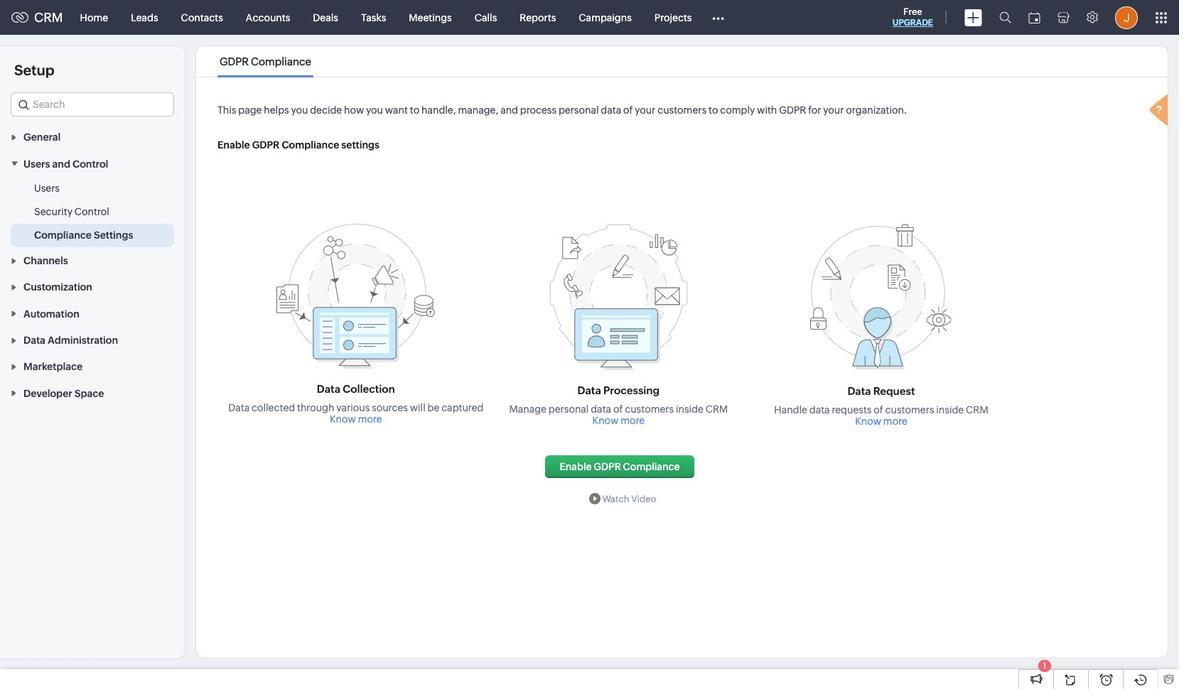 Task type: locate. For each thing, give the bounding box(es) containing it.
0 vertical spatial users
[[23, 158, 50, 170]]

and left process in the left top of the page
[[500, 104, 518, 116]]

compliance
[[251, 55, 311, 68], [282, 139, 339, 151], [34, 229, 92, 241], [623, 461, 680, 473]]

1 vertical spatial personal
[[549, 404, 589, 415]]

tasks
[[361, 12, 386, 23]]

to right want
[[410, 104, 419, 116]]

crm inside data processing manage personal data of customers inside crm know more
[[706, 404, 728, 415]]

you right helps
[[291, 104, 308, 116]]

data inside data request handle data requests of customers inside crm know more
[[848, 385, 871, 397]]

0 horizontal spatial inside
[[676, 404, 704, 415]]

0 horizontal spatial crm
[[34, 10, 63, 25]]

users inside dropdown button
[[23, 158, 50, 170]]

data up requests
[[848, 385, 871, 397]]

crm for data request
[[966, 404, 988, 416]]

customers for data processing
[[625, 404, 674, 415]]

None field
[[11, 92, 174, 117]]

tasks link
[[350, 0, 398, 34]]

projects
[[654, 12, 692, 23]]

of inside data request handle data requests of customers inside crm know more
[[874, 404, 883, 416]]

of for data processing
[[613, 404, 623, 415]]

setup
[[14, 62, 54, 78]]

developer
[[23, 388, 72, 399]]

data
[[601, 104, 621, 116], [591, 404, 611, 415], [809, 404, 830, 416]]

customers down request
[[885, 404, 934, 416]]

gdpr up "this" at the top left of the page
[[220, 55, 249, 68]]

more down request
[[883, 416, 907, 427]]

manage,
[[458, 104, 498, 116]]

crm inside data request handle data requests of customers inside crm know more
[[966, 404, 988, 416]]

data administration
[[23, 335, 118, 346]]

compliance settings
[[34, 229, 133, 241]]

home link
[[69, 0, 120, 34]]

more for data request
[[883, 416, 907, 427]]

more
[[358, 414, 382, 425], [621, 415, 645, 426], [883, 416, 907, 427]]

compliance up the video
[[623, 461, 680, 473]]

customers inside data request handle data requests of customers inside crm know more
[[885, 404, 934, 416]]

1 your from the left
[[635, 104, 656, 116]]

compliance down security control on the left top
[[34, 229, 92, 241]]

space
[[75, 388, 104, 399]]

users
[[23, 158, 50, 170], [34, 182, 60, 194]]

with
[[757, 104, 777, 116]]

1 vertical spatial enable
[[560, 461, 592, 473]]

campaigns
[[579, 12, 632, 23]]

2 horizontal spatial crm
[[966, 404, 988, 416]]

gdpr
[[220, 55, 249, 68], [779, 104, 806, 116], [252, 139, 280, 151], [594, 461, 621, 473]]

0 vertical spatial personal
[[559, 104, 599, 116]]

crm
[[34, 10, 63, 25], [706, 404, 728, 415], [966, 404, 988, 416]]

want
[[385, 104, 408, 116]]

0 vertical spatial control
[[72, 158, 108, 170]]

general button
[[0, 124, 185, 150]]

and up "users" link
[[52, 158, 70, 170]]

reports
[[520, 12, 556, 23]]

meetings
[[409, 12, 452, 23]]

data inside dropdown button
[[23, 335, 45, 346]]

calendar image
[[1028, 12, 1041, 23]]

control up the 'compliance settings' link
[[74, 206, 109, 217]]

2 horizontal spatial more
[[883, 416, 907, 427]]

0 horizontal spatial know
[[330, 414, 356, 425]]

automation button
[[0, 300, 185, 327]]

data for administration
[[23, 335, 45, 346]]

users inside 'region'
[[34, 182, 60, 194]]

inside inside data processing manage personal data of customers inside crm know more
[[676, 404, 704, 415]]

1 horizontal spatial know
[[592, 415, 619, 426]]

customers down processing at the right bottom
[[625, 404, 674, 415]]

know down collection
[[330, 414, 356, 425]]

and
[[500, 104, 518, 116], [52, 158, 70, 170]]

0 horizontal spatial to
[[410, 104, 419, 116]]

0 horizontal spatial and
[[52, 158, 70, 170]]

customers inside data processing manage personal data of customers inside crm know more
[[625, 404, 674, 415]]

to
[[410, 104, 419, 116], [709, 104, 718, 116]]

know inside data request handle data requests of customers inside crm know more
[[855, 416, 881, 427]]

campaigns link
[[567, 0, 643, 34]]

personal right manage
[[549, 404, 589, 415]]

know inside data collection data collected through various sources will be captured know more
[[330, 414, 356, 425]]

of for data request
[[874, 404, 883, 416]]

0 horizontal spatial of
[[613, 404, 623, 415]]

inside for processing
[[676, 404, 704, 415]]

for
[[808, 104, 821, 116]]

0 horizontal spatial your
[[635, 104, 656, 116]]

know for data processing
[[592, 415, 619, 426]]

search element
[[991, 0, 1020, 35]]

more inside data collection data collected through various sources will be captured know more
[[358, 414, 382, 425]]

gdpr compliance
[[220, 55, 311, 68]]

enable
[[217, 139, 250, 151], [560, 461, 592, 473]]

personal right process in the left top of the page
[[559, 104, 599, 116]]

know
[[330, 414, 356, 425], [592, 415, 619, 426], [855, 416, 881, 427]]

1 horizontal spatial you
[[366, 104, 383, 116]]

gdpr left for
[[779, 104, 806, 116]]

1 horizontal spatial inside
[[936, 404, 964, 416]]

more down collection
[[358, 414, 382, 425]]

1 horizontal spatial to
[[709, 104, 718, 116]]

users and control
[[23, 158, 108, 170]]

be
[[428, 402, 439, 414]]

more inside data request handle data requests of customers inside crm know more
[[883, 416, 907, 427]]

your
[[635, 104, 656, 116], [823, 104, 844, 116]]

0 horizontal spatial more
[[358, 414, 382, 425]]

general
[[23, 132, 61, 143]]

helps
[[264, 104, 289, 116]]

you right how
[[366, 104, 383, 116]]

2 horizontal spatial of
[[874, 404, 883, 416]]

0 vertical spatial enable
[[217, 139, 250, 151]]

know down request
[[855, 416, 881, 427]]

data left processing at the right bottom
[[578, 385, 601, 397]]

0 horizontal spatial you
[[291, 104, 308, 116]]

data inside data processing manage personal data of customers inside crm know more
[[578, 385, 601, 397]]

know inside data processing manage personal data of customers inside crm know more
[[592, 415, 619, 426]]

0 horizontal spatial enable
[[217, 139, 250, 151]]

2 your from the left
[[823, 104, 844, 116]]

compliance down decide
[[282, 139, 339, 151]]

deals
[[313, 12, 338, 23]]

1 to from the left
[[410, 104, 419, 116]]

personal
[[559, 104, 599, 116], [549, 404, 589, 415]]

1 horizontal spatial and
[[500, 104, 518, 116]]

Search text field
[[11, 93, 173, 116]]

2 horizontal spatial know
[[855, 416, 881, 427]]

know down processing at the right bottom
[[592, 415, 619, 426]]

inside
[[676, 404, 704, 415], [936, 404, 964, 416]]

Other Modules field
[[703, 6, 734, 29]]

control down general dropdown button
[[72, 158, 108, 170]]

inside inside data request handle data requests of customers inside crm know more
[[936, 404, 964, 416]]

data down automation
[[23, 335, 45, 346]]

gdpr up watch
[[594, 461, 621, 473]]

1 vertical spatial and
[[52, 158, 70, 170]]

more inside data processing manage personal data of customers inside crm know more
[[621, 415, 645, 426]]

data
[[23, 335, 45, 346], [317, 383, 340, 395], [578, 385, 601, 397], [848, 385, 871, 397], [228, 402, 250, 414]]

of inside data processing manage personal data of customers inside crm know more
[[613, 404, 623, 415]]

1 vertical spatial users
[[34, 182, 60, 194]]

of
[[623, 104, 633, 116], [613, 404, 623, 415], [874, 404, 883, 416]]

2 to from the left
[[709, 104, 718, 116]]

data inside data processing manage personal data of customers inside crm know more
[[591, 404, 611, 415]]

to left comply
[[709, 104, 718, 116]]

developer space
[[23, 388, 104, 399]]

users up "users" link
[[23, 158, 50, 170]]

profile image
[[1115, 6, 1138, 29]]

1 horizontal spatial your
[[823, 104, 844, 116]]

search image
[[999, 11, 1011, 23]]

1 horizontal spatial crm
[[706, 404, 728, 415]]

more down processing at the right bottom
[[621, 415, 645, 426]]

more for data processing
[[621, 415, 645, 426]]

users up security
[[34, 182, 60, 194]]

1 horizontal spatial enable
[[560, 461, 592, 473]]

calls link
[[463, 0, 508, 34]]

users for users and control
[[23, 158, 50, 170]]

data up through
[[317, 383, 340, 395]]

marketplace
[[23, 361, 82, 373]]

customers
[[658, 104, 707, 116], [625, 404, 674, 415], [885, 404, 934, 416]]

enable inside button
[[560, 461, 592, 473]]

1 horizontal spatial more
[[621, 415, 645, 426]]

data for processing
[[578, 385, 601, 397]]

data inside data request handle data requests of customers inside crm know more
[[809, 404, 830, 416]]

leads
[[131, 12, 158, 23]]

help image
[[1146, 92, 1175, 131]]

security control
[[34, 206, 109, 217]]

you
[[291, 104, 308, 116], [366, 104, 383, 116]]

1 vertical spatial control
[[74, 206, 109, 217]]



Task type: describe. For each thing, give the bounding box(es) containing it.
will
[[410, 402, 426, 414]]

accounts link
[[234, 0, 302, 34]]

sources
[[372, 402, 408, 414]]

marketplace button
[[0, 353, 185, 380]]

1 horizontal spatial of
[[623, 104, 633, 116]]

control inside users and control dropdown button
[[72, 158, 108, 170]]

process
[[520, 104, 557, 116]]

accounts
[[246, 12, 290, 23]]

crm for data processing
[[706, 404, 728, 415]]

enable gdpr compliance button
[[545, 456, 694, 478]]

free upgrade
[[893, 6, 933, 28]]

data processing manage personal data of customers inside crm know more
[[509, 385, 728, 426]]

settings
[[341, 139, 379, 151]]

handle
[[774, 404, 807, 416]]

create menu element
[[956, 0, 991, 34]]

data for collection
[[317, 383, 340, 395]]

organization.
[[846, 104, 907, 116]]

enable for enable gdpr compliance
[[560, 461, 592, 473]]

data administration button
[[0, 327, 185, 353]]

automation
[[23, 308, 79, 320]]

users and control button
[[0, 150, 185, 177]]

this
[[217, 104, 236, 116]]

reports link
[[508, 0, 567, 34]]

users and control region
[[0, 177, 185, 247]]

this page helps you decide how you want to handle, manage, and process personal data of your customers to comply with gdpr for your organization.
[[217, 104, 907, 116]]

enable gdpr compliance settings
[[217, 139, 379, 151]]

security control link
[[34, 204, 109, 219]]

manage
[[509, 404, 547, 415]]

home
[[80, 12, 108, 23]]

create menu image
[[964, 9, 982, 26]]

crm link
[[11, 10, 63, 25]]

security
[[34, 206, 72, 217]]

contacts
[[181, 12, 223, 23]]

decide
[[310, 104, 342, 116]]

administration
[[48, 335, 118, 346]]

page
[[238, 104, 262, 116]]

customers for data request
[[885, 404, 934, 416]]

request
[[873, 385, 915, 397]]

channels
[[23, 255, 68, 267]]

video
[[631, 494, 656, 505]]

watch video
[[602, 494, 656, 505]]

compliance inside the 'compliance settings' link
[[34, 229, 92, 241]]

settings
[[94, 229, 133, 241]]

personal inside data processing manage personal data of customers inside crm know more
[[549, 404, 589, 415]]

compliance down accounts link
[[251, 55, 311, 68]]

profile element
[[1107, 0, 1146, 34]]

channels button
[[0, 247, 185, 274]]

2 you from the left
[[366, 104, 383, 116]]

and inside dropdown button
[[52, 158, 70, 170]]

handle,
[[421, 104, 456, 116]]

enable for enable gdpr compliance settings
[[217, 139, 250, 151]]

1 you from the left
[[291, 104, 308, 116]]

enable gdpr compliance
[[560, 461, 680, 473]]

processing
[[603, 385, 660, 397]]

projects link
[[643, 0, 703, 34]]

gdpr down helps
[[252, 139, 280, 151]]

customization button
[[0, 274, 185, 300]]

data for request
[[848, 385, 871, 397]]

free
[[904, 6, 922, 17]]

leads link
[[120, 0, 170, 34]]

gdpr inside button
[[594, 461, 621, 473]]

deals link
[[302, 0, 350, 34]]

data left "collected"
[[228, 402, 250, 414]]

0 vertical spatial and
[[500, 104, 518, 116]]

customization
[[23, 282, 92, 293]]

calls
[[475, 12, 497, 23]]

through
[[297, 402, 334, 414]]

data request handle data requests of customers inside crm know more
[[774, 385, 988, 427]]

comply
[[720, 104, 755, 116]]

data collection data collected through various sources will be captured know more
[[228, 383, 484, 425]]

how
[[344, 104, 364, 116]]

inside for request
[[936, 404, 964, 416]]

captured
[[441, 402, 484, 414]]

gdpr compliance link
[[217, 55, 313, 68]]

developer space button
[[0, 380, 185, 406]]

contacts link
[[170, 0, 234, 34]]

users link
[[34, 181, 60, 195]]

know for data request
[[855, 416, 881, 427]]

control inside "security control" link
[[74, 206, 109, 217]]

1
[[1043, 662, 1046, 670]]

compliance inside enable gdpr compliance button
[[623, 461, 680, 473]]

customers left comply
[[658, 104, 707, 116]]

requests
[[832, 404, 872, 416]]

watch
[[602, 494, 630, 505]]

upgrade
[[893, 18, 933, 28]]

collected
[[252, 402, 295, 414]]

meetings link
[[398, 0, 463, 34]]

users for users
[[34, 182, 60, 194]]

collection
[[343, 383, 395, 395]]

various
[[336, 402, 370, 414]]

compliance settings link
[[34, 228, 133, 242]]



Task type: vqa. For each thing, say whether or not it's contained in the screenshot.
Ruta (Sample) canvas image
no



